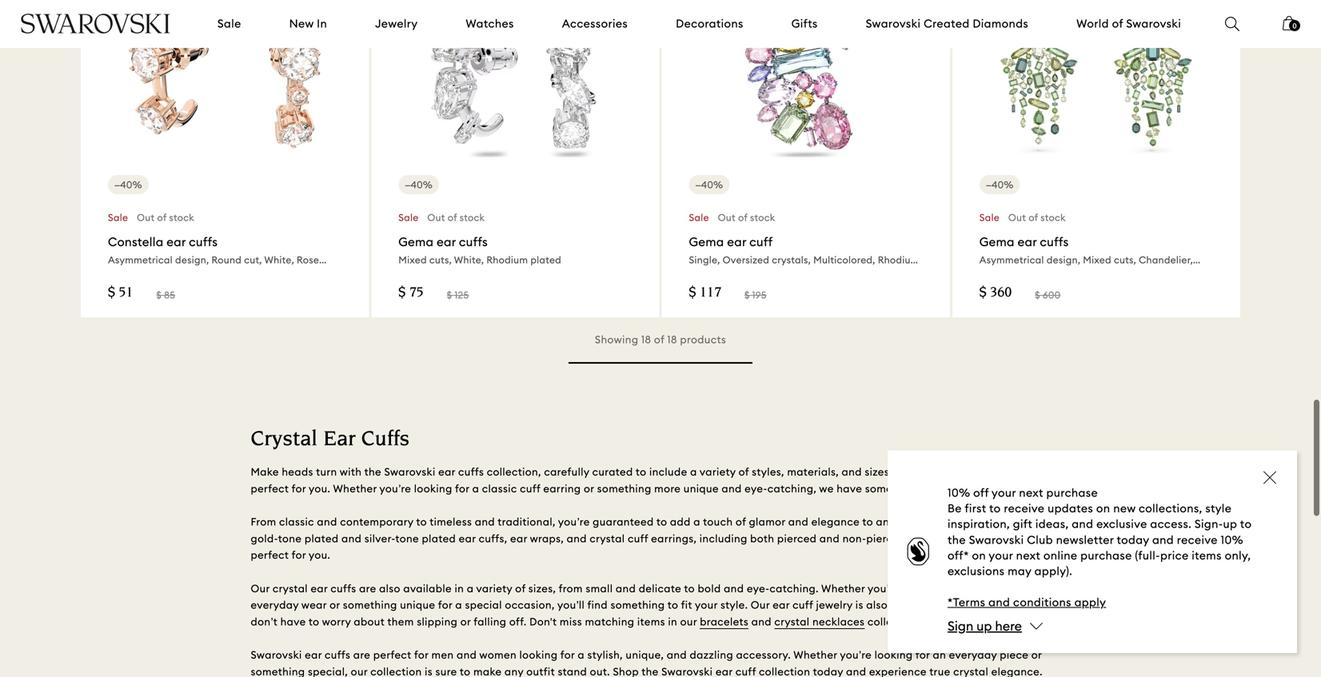 Task type: locate. For each thing, give the bounding box(es) containing it.
2 gema from the left
[[689, 235, 724, 250]]

2 out from the left
[[428, 212, 445, 224]]

everyday inside our crystal ear cuffs are also available in a variety of sizes, from small and delicate to bold and eye-catching. whether you're looking for something subtle for everyday wear or something unique for a special occasion, you'll find something to fit your style. our ear cuff jewelry is also comfortable and secure, so you don't have to worry about them slipping or falling off. don't miss matching items in our
[[251, 599, 299, 612]]

1 out from the left
[[137, 212, 155, 224]]

2 horizontal spatial our
[[926, 516, 945, 529]]

−40% for constella ear cuffs
[[114, 179, 142, 191]]

perfect inside the "make heads turn with the swarovski ear cuffs collection, carefully curated to include a variety of styles, materials, and sizes, so you can find something perfect for you. whether you're looking for a classic cuff earring or something more unique and eye-catching, we have something to suit everyone."
[[251, 483, 289, 496]]

mixed
[[399, 254, 427, 266]]

2 stock from the left
[[460, 212, 485, 224]]

the inside the "make heads turn with the swarovski ear cuffs collection, carefully curated to include a variety of styles, materials, and sizes, so you can find something perfect for you. whether you're looking for a classic cuff earring or something more unique and eye-catching, we have something to suit everyone."
[[365, 466, 382, 479]]

or
[[584, 483, 595, 496], [330, 599, 340, 612], [461, 616, 471, 629], [1032, 649, 1042, 662]]

1 −40% from the left
[[114, 179, 142, 191]]

2 horizontal spatial so
[[1021, 599, 1033, 612]]

newsletter
[[1057, 533, 1115, 548]]

you. up the wear at the left of page
[[309, 549, 331, 562]]

looking up the 'timeless'
[[414, 483, 453, 496]]

find inside our crystal ear cuffs are also available in a variety of sizes, from small and delicate to bold and eye-catching. whether you're looking for something subtle for everyday wear or something unique for a special occasion, you'll find something to fit your style. our ear cuff jewelry is also comfortable and secure, so you don't have to worry about them slipping or falling off. don't miss matching items in our
[[588, 599, 608, 612]]

crystal up the wear at the left of page
[[273, 582, 308, 596]]

1 vertical spatial eye-
[[747, 582, 770, 596]]

sizes,
[[865, 466, 893, 479], [529, 582, 556, 596]]

our inside our crystal ear cuffs are also available in a variety of sizes, from small and delicate to bold and eye-catching. whether you're looking for something subtle for everyday wear or something unique for a special occasion, you'll find something to fit your style. our ear cuff jewelry is also comfortable and secure, so you don't have to worry about them slipping or falling off. don't miss matching items in our
[[681, 616, 697, 629]]

you're inside our crystal ear cuffs are also available in a variety of sizes, from small and delicate to bold and eye-catching. whether you're looking for something subtle for everyday wear or something unique for a special occasion, you'll find something to fit your style. our ear cuff jewelry is also comfortable and secure, so you don't have to worry about them slipping or falling off. don't miss matching items in our
[[868, 582, 900, 596]]

swarovski created diamonds
[[866, 16, 1029, 31]]

fit down delicate
[[681, 599, 693, 612]]

to left bold
[[684, 582, 695, 596]]

0 horizontal spatial up
[[977, 618, 993, 635]]

0 vertical spatial you.
[[309, 483, 331, 496]]

pierced down glamor
[[778, 532, 817, 546]]

1 horizontal spatial classic
[[482, 483, 517, 496]]

or inside swarovski ear cuffs are perfect for men and women looking for a stylish, unique, and dazzling accessory. whether you're looking for an everyday piece or something special, our collection is sure to make any outfit stand out. shop the swarovski ear cuff collection today and experience true crystal elegance.
[[1032, 649, 1042, 662]]

0 horizontal spatial fit
[[681, 599, 693, 612]]

variety inside our crystal ear cuffs are also available in a variety of sizes, from small and delicate to bold and eye-catching. whether you're looking for something subtle for everyday wear or something unique for a special occasion, you'll find something to fit your style. our ear cuff jewelry is also comfortable and secure, so you don't have to worry about them slipping or falling off. don't miss matching items in our
[[477, 582, 513, 596]]

0 vertical spatial receive
[[1004, 502, 1045, 516]]

classic inside from classic and contemporary to timeless and traditional, you're guaranteed to add a touch of glamor and elegance to any look. our collection includes gold-tone plated and silver-tone plated ear cuffs, ear wraps, and crystal cuff earrings, including both pierced and non-pierced ones, so you can find a fit perfect for you.
[[279, 516, 314, 529]]

catching,
[[768, 483, 817, 496]]

1 vertical spatial have
[[281, 616, 306, 629]]

0 horizontal spatial find
[[588, 599, 608, 612]]

up left go
[[977, 618, 993, 635]]

and up want
[[958, 599, 978, 612]]

can up suit
[[931, 466, 951, 479]]

unique inside the "make heads turn with the swarovski ear cuffs collection, carefully curated to include a variety of styles, materials, and sizes, so you can find something perfect for you. whether you're looking for a classic cuff earring or something more unique and eye-catching, we have something to suit everyone."
[[684, 483, 719, 496]]

0 horizontal spatial receive
[[1004, 502, 1045, 516]]

cuff
[[750, 235, 773, 250], [520, 483, 541, 496], [628, 532, 649, 546], [793, 599, 814, 612], [736, 666, 756, 678]]

you're up contemporary
[[380, 483, 411, 496]]

4 out of stock from the left
[[1009, 212, 1066, 224]]

eye- inside the "make heads turn with the swarovski ear cuffs collection, carefully curated to include a variety of styles, materials, and sizes, so you can find something perfect for you. whether you're looking for a classic cuff earring or something more unique and eye-catching, we have something to suit everyone."
[[745, 483, 768, 496]]

secure,
[[981, 599, 1018, 612]]

to inside swarovski ear cuffs are perfect for men and women looking for a stylish, unique, and dazzling accessory. whether you're looking for an everyday piece or something special, our collection is sure to make any outfit stand out. shop the swarovski ear cuff collection today and experience true crystal elegance.
[[460, 666, 471, 678]]

in down delicate
[[668, 616, 678, 629]]

plated right gold-
[[305, 532, 339, 546]]

1 horizontal spatial have
[[837, 483, 863, 496]]

you. inside the "make heads turn with the swarovski ear cuffs collection, carefully curated to include a variety of styles, materials, and sizes, so you can find something perfect for you. whether you're looking for a classic cuff earring or something more unique and eye-catching, we have something to suit everyone."
[[309, 483, 331, 496]]

1 vertical spatial sizes,
[[529, 582, 556, 596]]

go
[[1000, 616, 1014, 629]]

receive down sign- at the right of page
[[1178, 533, 1218, 548]]

so up all
[[1021, 599, 1033, 612]]

perfect down 'them'
[[373, 649, 412, 662]]

to left suit
[[923, 483, 933, 496]]

crystal inside from classic and contemporary to timeless and traditional, you're guaranteed to add a touch of glamor and elegance to any look. our collection includes gold-tone plated and silver-tone plated ear cuffs, ear wraps, and crystal cuff earrings, including both pierced and non-pierced ones, so you can find a fit perfect for you.
[[590, 532, 625, 546]]

on
[[1097, 502, 1111, 516], [973, 549, 987, 563]]

swarovski left created
[[866, 16, 921, 31]]

bracelets and crystal necklaces collections if you want to go all in.
[[700, 616, 1044, 629]]

1 vertical spatial whether
[[822, 582, 866, 596]]

*terms and conditions apply
[[948, 596, 1107, 610]]

0 horizontal spatial also
[[379, 582, 401, 596]]

pierced
[[778, 532, 817, 546], [867, 532, 906, 546]]

watches link
[[466, 16, 514, 32]]

1 horizontal spatial sizes,
[[865, 466, 893, 479]]

1 vertical spatial perfect
[[251, 549, 289, 562]]

0 horizontal spatial 10%
[[948, 486, 971, 501]]

crystal inside our crystal ear cuffs are also available in a variety of sizes, from small and delicate to bold and eye-catching. whether you're looking for something subtle for everyday wear or something unique for a special occasion, you'll find something to fit your style. our ear cuff jewelry is also comfortable and secure, so you don't have to worry about them slipping or falling off. don't miss matching items in our
[[273, 582, 308, 596]]

0 horizontal spatial unique
[[400, 599, 436, 612]]

3 out from the left
[[718, 212, 736, 224]]

our right special,
[[351, 666, 368, 678]]

eye-
[[745, 483, 768, 496], [747, 582, 770, 596]]

sale left new
[[218, 16, 241, 31]]

can inside from classic and contemporary to timeless and traditional, you're guaranteed to add a touch of glamor and elegance to any look. our collection includes gold-tone plated and silver-tone plated ear cuffs, ear wraps, and crystal cuff earrings, including both pierced and non-pierced ones, so you can find a fit perfect for you.
[[975, 532, 995, 546]]

perfect inside swarovski ear cuffs are perfect for men and women looking for a stylish, unique, and dazzling accessory. whether you're looking for an everyday piece or something special, our collection is sure to make any outfit stand out. shop the swarovski ear cuff collection today and experience true crystal elegance.
[[373, 649, 412, 662]]

the right with
[[365, 466, 382, 479]]

may
[[1008, 565, 1032, 579]]

1 horizontal spatial can
[[975, 532, 995, 546]]

1 horizontal spatial find
[[954, 466, 974, 479]]

is inside our crystal ear cuffs are also available in a variety of sizes, from small and delicate to bold and eye-catching. whether you're looking for something subtle for everyday wear or something unique for a special occasion, you'll find something to fit your style. our ear cuff jewelry is also comfortable and secure, so you don't have to worry about them slipping or falling off. don't miss matching items in our
[[856, 599, 864, 612]]

from
[[251, 516, 276, 529]]

1 vertical spatial purchase
[[1081, 549, 1133, 563]]

of right showing
[[654, 333, 665, 347]]

2 vertical spatial so
[[1021, 599, 1033, 612]]

2 vertical spatial your
[[695, 599, 718, 612]]

0 horizontal spatial the
[[365, 466, 382, 479]]

out of stock
[[137, 212, 194, 224], [428, 212, 485, 224], [718, 212, 776, 224], [1009, 212, 1066, 224]]

cuffs up white,
[[459, 235, 488, 250]]

sale up "gema ear cuffs"
[[980, 212, 1000, 224]]

and
[[842, 466, 862, 479], [722, 483, 742, 496], [317, 516, 337, 529], [475, 516, 495, 529], [789, 516, 809, 529], [1072, 518, 1094, 532], [342, 532, 362, 546], [567, 532, 587, 546], [820, 532, 840, 546], [1153, 533, 1175, 548], [616, 582, 636, 596], [724, 582, 744, 596], [989, 596, 1011, 610], [958, 599, 978, 612], [752, 616, 772, 629], [457, 649, 477, 662], [667, 649, 687, 662], [847, 666, 867, 678]]

3 out of stock from the left
[[718, 212, 776, 224]]

find inside from classic and contemporary to timeless and traditional, you're guaranteed to add a touch of glamor and elegance to any look. our collection includes gold-tone plated and silver-tone plated ear cuffs, ear wraps, and crystal cuff earrings, including both pierced and non-pierced ones, so you can find a fit perfect for you.
[[998, 532, 1018, 546]]

1 stock from the left
[[169, 212, 194, 224]]

apply
[[1075, 596, 1107, 610]]

or up worry
[[330, 599, 340, 612]]

to
[[636, 466, 647, 479], [923, 483, 933, 496], [990, 502, 1001, 516], [416, 516, 427, 529], [657, 516, 668, 529], [863, 516, 874, 529], [1241, 518, 1253, 532], [684, 582, 695, 596], [668, 599, 679, 612], [309, 616, 320, 629], [987, 616, 997, 629], [460, 666, 471, 678]]

classic down 'collection,' at the left of page
[[482, 483, 517, 496]]

1 horizontal spatial today
[[1117, 533, 1150, 548]]

1 horizontal spatial receive
[[1178, 533, 1218, 548]]

1 horizontal spatial the
[[642, 666, 659, 678]]

−40% for gema ear cuffs
[[986, 179, 1014, 191]]

available
[[404, 582, 452, 596]]

our up don't
[[251, 582, 270, 596]]

everyone.
[[958, 483, 1009, 496]]

gema inside gema ear cuffs mixed cuts, white, rhodium plated
[[399, 235, 434, 250]]

1 vertical spatial so
[[939, 532, 951, 546]]

out of stock up gema ear cuff
[[718, 212, 776, 224]]

0 vertical spatial have
[[837, 483, 863, 496]]

swarovski down inspiration,
[[970, 533, 1025, 548]]

jewelry
[[816, 599, 853, 612]]

everyday inside swarovski ear cuffs are perfect for men and women looking for a stylish, unique, and dazzling accessory. whether you're looking for an everyday piece or something special, our collection is sure to make any outfit stand out. shop the swarovski ear cuff collection today and experience true crystal elegance.
[[950, 649, 998, 662]]

first
[[965, 502, 987, 516]]

1 horizontal spatial everyday
[[950, 649, 998, 662]]

0 vertical spatial sizes,
[[865, 466, 893, 479]]

2 vertical spatial find
[[588, 599, 608, 612]]

0 vertical spatial our
[[681, 616, 697, 629]]

sale for constella ear cuffs
[[108, 212, 128, 224]]

1 out of stock from the left
[[137, 212, 194, 224]]

0 vertical spatial variety
[[700, 466, 736, 479]]

0 vertical spatial any
[[877, 516, 896, 529]]

1 vertical spatial up
[[977, 618, 993, 635]]

0 horizontal spatial sizes,
[[529, 582, 556, 596]]

exclusive
[[1097, 518, 1148, 532]]

0 vertical spatial 10%
[[948, 486, 971, 501]]

0
[[1293, 22, 1297, 30]]

0 vertical spatial perfect
[[251, 483, 289, 496]]

plated right rhodium
[[531, 254, 562, 266]]

4 −40% from the left
[[986, 179, 1014, 191]]

2 vertical spatial perfect
[[373, 649, 412, 662]]

conditions
[[1014, 596, 1072, 610]]

0 vertical spatial in
[[455, 582, 464, 596]]

our right 'style.'
[[751, 599, 770, 612]]

bracelets
[[700, 616, 749, 629]]

out up constella
[[137, 212, 155, 224]]

0 vertical spatial fit
[[1030, 532, 1042, 546]]

0 vertical spatial items
[[1192, 549, 1222, 563]]

4 stock from the left
[[1041, 212, 1066, 224]]

variety
[[700, 466, 736, 479], [477, 582, 513, 596]]

our up ones,
[[926, 516, 945, 529]]

pierced down look.
[[867, 532, 906, 546]]

0 horizontal spatial on
[[973, 549, 987, 563]]

next up the may
[[1017, 549, 1041, 563]]

0 vertical spatial purchase
[[1047, 486, 1099, 501]]

the inside '10% off your next purchase be first to receive updates on new collections, style inspiration, gift ideas, and exclusive access. sign-up to the swarovski club newsletter today and receive 10% off* on your next online purchase (full-price items only, exclusions may apply).'
[[948, 533, 967, 548]]

2 horizontal spatial the
[[948, 533, 967, 548]]

1 horizontal spatial collection
[[759, 666, 811, 678]]

swarovski inside '10% off your next purchase be first to receive updates on new collections, style inspiration, gift ideas, and exclusive access. sign-up to the swarovski club newsletter today and receive 10% off* on your next online purchase (full-price items only, exclusions may apply).'
[[970, 533, 1025, 548]]

diamonds
[[973, 16, 1029, 31]]

ear down traditional,
[[511, 532, 528, 546]]

today down the crystal necklaces link
[[813, 666, 844, 678]]

tone down contemporary
[[396, 532, 419, 546]]

−40% up mixed
[[405, 179, 433, 191]]

0 horizontal spatial 18
[[642, 333, 652, 347]]

1 vertical spatial unique
[[400, 599, 436, 612]]

1 vertical spatial in
[[668, 616, 678, 629]]

1 vertical spatial the
[[948, 533, 967, 548]]

collection,
[[487, 466, 542, 479]]

0 horizontal spatial tone
[[278, 532, 302, 546]]

sizes, up occasion,
[[529, 582, 556, 596]]

1 vertical spatial our
[[351, 666, 368, 678]]

decorations
[[676, 16, 744, 31]]

cuffs for gema ear cuffs
[[1041, 235, 1069, 250]]

0 horizontal spatial gema
[[399, 235, 434, 250]]

whether inside swarovski ear cuffs are perfect for men and women looking for a stylish, unique, and dazzling accessory. whether you're looking for an everyday piece or something special, our collection is sure to make any outfit stand out. shop the swarovski ear cuff collection today and experience true crystal elegance.
[[794, 649, 838, 662]]

a inside swarovski ear cuffs are perfect for men and women looking for a stylish, unique, and dazzling accessory. whether you're looking for an everyday piece or something special, our collection is sure to make any outfit stand out. shop the swarovski ear cuff collection today and experience true crystal elegance.
[[578, 649, 585, 662]]

out
[[137, 212, 155, 224], [428, 212, 445, 224], [718, 212, 736, 224], [1009, 212, 1027, 224]]

cart-mobile image image
[[1283, 16, 1296, 30]]

cuffs
[[189, 235, 218, 250], [459, 235, 488, 250], [1041, 235, 1069, 250], [459, 466, 484, 479], [331, 582, 356, 596], [325, 649, 351, 662]]

1 vertical spatial classic
[[279, 516, 314, 529]]

up inside '10% off your next purchase be first to receive updates on new collections, style inspiration, gift ideas, and exclusive access. sign-up to the swarovski club newsletter today and receive 10% off* on your next online purchase (full-price items only, exclusions may apply).'
[[1224, 518, 1238, 532]]

gema for gema ear cuffs mixed cuts, white, rhodium plated
[[399, 235, 434, 250]]

cuffs up special,
[[325, 649, 351, 662]]

cuff inside our crystal ear cuffs are also available in a variety of sizes, from small and delicate to bold and eye-catching. whether you're looking for something subtle for everyday wear or something unique for a special occasion, you'll find something to fit your style. our ear cuff jewelry is also comfortable and secure, so you don't have to worry about them slipping or falling off. don't miss matching items in our
[[793, 599, 814, 612]]

1 vertical spatial today
[[813, 666, 844, 678]]

items up unique,
[[638, 616, 666, 629]]

for inside from classic and contemporary to timeless and traditional, you're guaranteed to add a touch of glamor and elegance to any look. our collection includes gold-tone plated and silver-tone plated ear cuffs, ear wraps, and crystal cuff earrings, including both pierced and non-pierced ones, so you can find a fit perfect for you.
[[292, 549, 306, 562]]

1 horizontal spatial tone
[[396, 532, 419, 546]]

unique
[[684, 483, 719, 496], [400, 599, 436, 612]]

everyday up don't
[[251, 599, 299, 612]]

2 horizontal spatial find
[[998, 532, 1018, 546]]

whether down the crystal necklaces link
[[794, 649, 838, 662]]

unique inside our crystal ear cuffs are also available in a variety of sizes, from small and delicate to bold and eye-catching. whether you're looking for something subtle for everyday wear or something unique for a special occasion, you'll find something to fit your style. our ear cuff jewelry is also comfortable and secure, so you don't have to worry about them slipping or falling off. don't miss matching items in our
[[400, 599, 436, 612]]

2 pierced from the left
[[867, 532, 906, 546]]

0 vertical spatial our
[[926, 516, 945, 529]]

gema up mixed
[[399, 235, 434, 250]]

you up look.
[[910, 466, 929, 479]]

1 horizontal spatial our
[[751, 599, 770, 612]]

whether down with
[[333, 483, 377, 496]]

looking inside our crystal ear cuffs are also available in a variety of sizes, from small and delicate to bold and eye-catching. whether you're looking for something subtle for everyday wear or something unique for a special occasion, you'll find something to fit your style. our ear cuff jewelry is also comfortable and secure, so you don't have to worry about them slipping or falling off. don't miss matching items in our
[[903, 582, 941, 596]]

new
[[289, 16, 314, 31]]

to down delicate
[[668, 599, 679, 612]]

you're inside the "make heads turn with the swarovski ear cuffs collection, carefully curated to include a variety of styles, materials, and sizes, so you can find something perfect for you. whether you're looking for a classic cuff earring or something more unique and eye-catching, we have something to suit everyone."
[[380, 483, 411, 496]]

receive up gift
[[1004, 502, 1045, 516]]

0 horizontal spatial classic
[[279, 516, 314, 529]]

our inside from classic and contemporary to timeless and traditional, you're guaranteed to add a touch of glamor and elegance to any look. our collection includes gold-tone plated and silver-tone plated ear cuffs, ear wraps, and crystal cuff earrings, including both pierced and non-pierced ones, so you can find a fit perfect for you.
[[926, 516, 945, 529]]

0 vertical spatial whether
[[333, 483, 377, 496]]

and down access. at the right bottom of page
[[1153, 533, 1175, 548]]

swarovski image
[[20, 13, 171, 34]]

subtle
[[1018, 582, 1050, 596]]

1 horizontal spatial so
[[939, 532, 951, 546]]

only,
[[1226, 549, 1252, 563]]

0 vertical spatial unique
[[684, 483, 719, 496]]

you're inside from classic and contemporary to timeless and traditional, you're guaranteed to add a touch of glamor and elegance to any look. our collection includes gold-tone plated and silver-tone plated ear cuffs, ear wraps, and crystal cuff earrings, including both pierced and non-pierced ones, so you can find a fit perfect for you.
[[558, 516, 590, 529]]

purchase up updates
[[1047, 486, 1099, 501]]

wraps,
[[530, 532, 564, 546]]

special
[[465, 599, 502, 612]]

is inside swarovski ear cuffs are perfect for men and women looking for a stylish, unique, and dazzling accessory. whether you're looking for an everyday piece or something special, our collection is sure to make any outfit stand out. shop the swarovski ear cuff collection today and experience true crystal elegance.
[[425, 666, 433, 678]]

cuff inside the "make heads turn with the swarovski ear cuffs collection, carefully curated to include a variety of styles, materials, and sizes, so you can find something perfect for you. whether you're looking for a classic cuff earring or something more unique and eye-catching, we have something to suit everyone."
[[520, 483, 541, 496]]

inspiration,
[[948, 518, 1011, 532]]

worry
[[322, 616, 351, 629]]

something
[[977, 466, 1031, 479], [597, 483, 652, 496], [866, 483, 920, 496], [961, 582, 1016, 596], [343, 599, 397, 612], [611, 599, 665, 612], [251, 666, 305, 678]]

cuts,
[[430, 254, 452, 266]]

1 horizontal spatial up
[[1224, 518, 1238, 532]]

2 out of stock from the left
[[428, 212, 485, 224]]

eye- up 'style.'
[[747, 582, 770, 596]]

everyday down sign up here
[[950, 649, 998, 662]]

something up about
[[343, 599, 397, 612]]

2 you. from the top
[[309, 549, 331, 562]]

stock up gema ear cuff
[[750, 212, 776, 224]]

make
[[251, 466, 279, 479]]

crystal
[[251, 430, 318, 452]]

1 horizontal spatial also
[[867, 599, 888, 612]]

4 out from the left
[[1009, 212, 1027, 224]]

2 vertical spatial the
[[642, 666, 659, 678]]

want
[[958, 616, 984, 629]]

$ 75
[[399, 287, 424, 301]]

ear up the cuts,
[[437, 235, 456, 250]]

sale up constella
[[108, 212, 128, 224]]

today inside swarovski ear cuffs are perfect for men and women looking for a stylish, unique, and dazzling accessory. whether you're looking for an everyday piece or something special, our collection is sure to make any outfit stand out. shop the swarovski ear cuff collection today and experience true crystal elegance.
[[813, 666, 844, 678]]

find down small
[[588, 599, 608, 612]]

is left the sure
[[425, 666, 433, 678]]

if
[[927, 616, 934, 629]]

so up look.
[[896, 466, 907, 479]]

make heads turn with the swarovski ear cuffs collection, carefully curated to include a variety of styles, materials, and sizes, so you can find something perfect for you. whether you're looking for a classic cuff earring or something more unique and eye-catching, we have something to suit everyone.
[[251, 466, 1031, 496]]

gema for gema ear cuffs
[[980, 235, 1015, 250]]

0 vertical spatial eye-
[[745, 483, 768, 496]]

including
[[700, 532, 748, 546]]

tone down heads
[[278, 532, 302, 546]]

items inside our crystal ear cuffs are also available in a variety of sizes, from small and delicate to bold and eye-catching. whether you're looking for something subtle for everyday wear or something unique for a special occasion, you'll find something to fit your style. our ear cuff jewelry is also comfortable and secure, so you don't have to worry about them slipping or falling off. don't miss matching items in our
[[638, 616, 666, 629]]

0 vertical spatial can
[[931, 466, 951, 479]]

collection inside from classic and contemporary to timeless and traditional, you're guaranteed to add a touch of glamor and elegance to any look. our collection includes gold-tone plated and silver-tone plated ear cuffs, ear wraps, and crystal cuff earrings, including both pierced and non-pierced ones, so you can find a fit perfect for you.
[[948, 516, 1000, 529]]

1 vertical spatial our
[[251, 582, 270, 596]]

stock up constella ear cuffs
[[169, 212, 194, 224]]

so up 'off*'
[[939, 532, 951, 546]]

1 vertical spatial fit
[[681, 599, 693, 612]]

men
[[432, 649, 454, 662]]

cuff down guaranteed
[[628, 532, 649, 546]]

sale link
[[218, 16, 241, 32]]

3 gema from the left
[[980, 235, 1015, 250]]

cuffs inside gema ear cuffs mixed cuts, white, rhodium plated
[[459, 235, 488, 250]]

for up the wear at the left of page
[[292, 549, 306, 562]]

something inside swarovski ear cuffs are perfect for men and women looking for a stylish, unique, and dazzling accessory. whether you're looking for an everyday piece or something special, our collection is sure to make any outfit stand out. shop the swarovski ear cuff collection today and experience true crystal elegance.
[[251, 666, 305, 678]]

3 −40% from the left
[[696, 179, 724, 191]]

your down bold
[[695, 599, 718, 612]]

cuff inside swarovski ear cuffs are perfect for men and women looking for a stylish, unique, and dazzling accessory. whether you're looking for an everyday piece or something special, our collection is sure to make any outfit stand out. shop the swarovski ear cuff collection today and experience true crystal elegance.
[[736, 666, 756, 678]]

1 horizontal spatial is
[[856, 599, 864, 612]]

out of stock for gema ear cuffs
[[1009, 212, 1066, 224]]

have inside the "make heads turn with the swarovski ear cuffs collection, carefully curated to include a variety of styles, materials, and sizes, so you can find something perfect for you. whether you're looking for a classic cuff earring or something more unique and eye-catching, we have something to suit everyone."
[[837, 483, 863, 496]]

have inside our crystal ear cuffs are also available in a variety of sizes, from small and delicate to bold and eye-catching. whether you're looking for something subtle for everyday wear or something unique for a special occasion, you'll find something to fit your style. our ear cuff jewelry is also comfortable and secure, so you don't have to worry about them slipping or falling off. don't miss matching items in our
[[281, 616, 306, 629]]

2 horizontal spatial collection
[[948, 516, 1000, 529]]

on up exclusions
[[973, 549, 987, 563]]

our crystal ear cuffs are also available in a variety of sizes, from small and delicate to bold and eye-catching. whether you're looking for something subtle for everyday wear or something unique for a special occasion, you'll find something to fit your style. our ear cuff jewelry is also comfortable and secure, so you don't have to worry about them slipping or falling off. don't miss matching items in our
[[251, 582, 1067, 629]]

−40% for gema ear cuff
[[696, 179, 724, 191]]

so inside the "make heads turn with the swarovski ear cuffs collection, carefully curated to include a variety of styles, materials, and sizes, so you can find something perfect for you. whether you're looking for a classic cuff earring or something more unique and eye-catching, we have something to suit everyone."
[[896, 466, 907, 479]]

world
[[1077, 16, 1110, 31]]

up
[[1224, 518, 1238, 532], [977, 618, 993, 635]]

of right the world
[[1113, 16, 1124, 31]]

cuffs inside swarovski ear cuffs are perfect for men and women looking for a stylish, unique, and dazzling accessory. whether you're looking for an everyday piece or something special, our collection is sure to make any outfit stand out. shop the swarovski ear cuff collection today and experience true crystal elegance.
[[325, 649, 351, 662]]

collections
[[868, 616, 925, 629]]

0 horizontal spatial today
[[813, 666, 844, 678]]

1 vertical spatial is
[[425, 666, 433, 678]]

0 horizontal spatial can
[[931, 466, 951, 479]]

cuffs up worry
[[331, 582, 356, 596]]

0 horizontal spatial is
[[425, 666, 433, 678]]

2 tone from the left
[[396, 532, 419, 546]]

1 gema from the left
[[399, 235, 434, 250]]

our left bracelets
[[681, 616, 697, 629]]

0 horizontal spatial in
[[455, 582, 464, 596]]

1 you. from the top
[[309, 483, 331, 496]]

cuffs up $ 600
[[1041, 235, 1069, 250]]

in right available
[[455, 582, 464, 596]]

2 18 from the left
[[668, 333, 678, 347]]

1 vertical spatial receive
[[1178, 533, 1218, 548]]

the inside swarovski ear cuffs are perfect for men and women looking for a stylish, unique, and dazzling accessory. whether you're looking for an everyday piece or something special, our collection is sure to make any outfit stand out. shop the swarovski ear cuff collection today and experience true crystal elegance.
[[642, 666, 659, 678]]

2 vertical spatial whether
[[794, 649, 838, 662]]

for up slipping
[[438, 599, 453, 612]]

include
[[650, 466, 688, 479]]

of inside our crystal ear cuffs are also available in a variety of sizes, from small and delicate to bold and eye-catching. whether you're looking for something subtle for everyday wear or something unique for a special occasion, you'll find something to fit your style. our ear cuff jewelry is also comfortable and secure, so you don't have to worry about them slipping or falling off. don't miss matching items in our
[[516, 582, 526, 596]]

1 vertical spatial you.
[[309, 549, 331, 562]]

0 vertical spatial everyday
[[251, 599, 299, 612]]

you're down bracelets and crystal necklaces collections if you want to go all in.
[[840, 649, 872, 662]]

exclusions
[[948, 565, 1005, 579]]

variety inside the "make heads turn with the swarovski ear cuffs collection, carefully curated to include a variety of styles, materials, and sizes, so you can find something perfect for you. whether you're looking for a classic cuff earring or something more unique and eye-catching, we have something to suit everyone."
[[700, 466, 736, 479]]

women
[[480, 649, 517, 662]]

more
[[655, 483, 681, 496]]

also up 'them'
[[379, 582, 401, 596]]

of up gema ear cuffs mixed cuts, white, rhodium plated
[[448, 212, 457, 224]]

swarovski right the world
[[1127, 16, 1182, 31]]

*terms and conditions apply link
[[948, 596, 1107, 610]]

something left special,
[[251, 666, 305, 678]]

1 horizontal spatial our
[[681, 616, 697, 629]]

constella ear cuffs
[[108, 235, 218, 250]]

also up bracelets and crystal necklaces collections if you want to go all in.
[[867, 599, 888, 612]]

swarovski down cuffs
[[384, 466, 436, 479]]

items inside '10% off your next purchase be first to receive updates on new collections, style inspiration, gift ideas, and exclusive access. sign-up to the swarovski club newsletter today and receive 10% off* on your next online purchase (full-price items only, exclusions may apply).'
[[1192, 549, 1222, 563]]

you'll
[[558, 599, 585, 612]]

1 18 from the left
[[642, 333, 652, 347]]

classic right from
[[279, 516, 314, 529]]

0 horizontal spatial have
[[281, 616, 306, 629]]

cuffs for constella ear cuffs
[[189, 235, 218, 250]]

1 vertical spatial items
[[638, 616, 666, 629]]

1 horizontal spatial unique
[[684, 483, 719, 496]]

any inside swarovski ear cuffs are perfect for men and women looking for a stylish, unique, and dazzling accessory. whether you're looking for an everyday piece or something special, our collection is sure to make any outfit stand out. shop the swarovski ear cuff collection today and experience true crystal elegance.
[[505, 666, 524, 678]]

slipping
[[417, 616, 458, 629]]

find
[[954, 466, 974, 479], [998, 532, 1018, 546], [588, 599, 608, 612]]

find up suit
[[954, 466, 974, 479]]

1 vertical spatial on
[[973, 549, 987, 563]]

of up constella ear cuffs
[[157, 212, 167, 224]]

0 horizontal spatial pierced
[[778, 532, 817, 546]]

of up "gema ear cuffs"
[[1029, 212, 1039, 224]]

10% up only,
[[1221, 533, 1244, 548]]

0 vertical spatial find
[[954, 466, 974, 479]]

0 vertical spatial are
[[359, 582, 377, 596]]

classic
[[482, 483, 517, 496], [279, 516, 314, 529]]

sizes, inside the "make heads turn with the swarovski ear cuffs collection, carefully curated to include a variety of styles, materials, and sizes, so you can find something perfect for you. whether you're looking for a classic cuff earring or something more unique and eye-catching, we have something to suit everyone."
[[865, 466, 893, 479]]

3 stock from the left
[[750, 212, 776, 224]]

new in
[[289, 16, 327, 31]]

crystal right true on the right of the page
[[954, 666, 989, 678]]

are inside our crystal ear cuffs are also available in a variety of sizes, from small and delicate to bold and eye-catching. whether you're looking for something subtle for everyday wear or something unique for a special occasion, you'll find something to fit your style. our ear cuff jewelry is also comfortable and secure, so you don't have to worry about them slipping or falling off. don't miss matching items in our
[[359, 582, 377, 596]]

ear
[[167, 235, 186, 250], [437, 235, 456, 250], [728, 235, 747, 250], [1018, 235, 1037, 250], [439, 466, 456, 479], [459, 532, 476, 546], [511, 532, 528, 546], [311, 582, 328, 596], [773, 599, 790, 612], [305, 649, 322, 662], [716, 666, 733, 678]]

off*
[[948, 549, 970, 563]]

1 horizontal spatial variety
[[700, 466, 736, 479]]

out of stock up gema ear cuffs mixed cuts, white, rhodium plated
[[428, 212, 485, 224]]

today inside '10% off your next purchase be first to receive updates on new collections, style inspiration, gift ideas, and exclusive access. sign-up to the swarovski club newsletter today and receive 10% off* on your next online purchase (full-price items only, exclusions may apply).'
[[1117, 533, 1150, 548]]

1 horizontal spatial plated
[[422, 532, 456, 546]]

we
[[820, 483, 834, 496]]

1 horizontal spatial pierced
[[867, 532, 906, 546]]

out for constella ear cuffs
[[137, 212, 155, 224]]

stock up gema ear cuffs mixed cuts, white, rhodium plated
[[460, 212, 485, 224]]

whether inside the "make heads turn with the swarovski ear cuffs collection, carefully curated to include a variety of styles, materials, and sizes, so you can find something perfect for you. whether you're looking for a classic cuff earring or something more unique and eye-catching, we have something to suit everyone."
[[333, 483, 377, 496]]

and up 'style.'
[[724, 582, 744, 596]]

gema up $ 360
[[980, 235, 1015, 250]]

whether up jewelry
[[822, 582, 866, 596]]

a
[[691, 466, 697, 479], [473, 483, 479, 496], [694, 516, 701, 529], [1021, 532, 1028, 546], [467, 582, 474, 596], [456, 599, 462, 612], [578, 649, 585, 662]]



Task type: describe. For each thing, give the bounding box(es) containing it.
world of swarovski link
[[1077, 16, 1182, 32]]

cuff inside from classic and contemporary to timeless and traditional, you're guaranteed to add a touch of glamor and elegance to any look. our collection includes gold-tone plated and silver-tone plated ear cuffs, ear wraps, and crystal cuff earrings, including both pierced and non-pierced ones, so you can find a fit perfect for you.
[[628, 532, 649, 546]]

ear inside gema ear cuffs mixed cuts, white, rhodium plated
[[437, 235, 456, 250]]

from
[[559, 582, 583, 596]]

non-
[[843, 532, 867, 546]]

and up cuffs,
[[475, 516, 495, 529]]

eye- inside our crystal ear cuffs are also available in a variety of sizes, from small and delicate to bold and eye-catching. whether you're looking for something subtle for everyday wear or something unique for a special occasion, you'll find something to fit your style. our ear cuff jewelry is also comfortable and secure, so you don't have to worry about them slipping or falling off. don't miss matching items in our
[[747, 582, 770, 596]]

ear down dazzling
[[716, 666, 733, 678]]

looking inside the "make heads turn with the swarovski ear cuffs collection, carefully curated to include a variety of styles, materials, and sizes, so you can find something perfect for you. whether you're looking for a classic cuff earring or something more unique and eye-catching, we have something to suit everyone."
[[414, 483, 453, 496]]

sign-
[[1195, 518, 1224, 532]]

for up stand
[[561, 649, 575, 662]]

plated inside gema ear cuffs mixed cuts, white, rhodium plated
[[531, 254, 562, 266]]

swarovski down don't
[[251, 649, 302, 662]]

1 tone from the left
[[278, 532, 302, 546]]

club
[[1028, 533, 1054, 548]]

0 horizontal spatial plated
[[305, 532, 339, 546]]

something down delicate
[[611, 599, 665, 612]]

earring
[[544, 483, 581, 496]]

$ 117
[[689, 287, 722, 301]]

to down the wear at the left of page
[[309, 616, 320, 629]]

and up accessory.
[[752, 616, 772, 629]]

and down elegance
[[820, 532, 840, 546]]

collections,
[[1139, 502, 1203, 516]]

1 horizontal spatial on
[[1097, 502, 1111, 516]]

ear
[[324, 430, 356, 452]]

and right men
[[457, 649, 477, 662]]

a right include
[[691, 466, 697, 479]]

price
[[1161, 549, 1189, 563]]

sure
[[436, 666, 457, 678]]

touch
[[703, 516, 733, 529]]

constella
[[108, 235, 164, 250]]

to up only,
[[1241, 518, 1253, 532]]

earrings,
[[651, 532, 697, 546]]

ear up $ 600
[[1018, 235, 1037, 250]]

swarovski inside the "make heads turn with the swarovski ear cuffs collection, carefully curated to include a variety of styles, materials, and sizes, so you can find something perfect for you. whether you're looking for a classic cuff earring or something more unique and eye-catching, we have something to suit everyone."
[[384, 466, 436, 479]]

you inside our crystal ear cuffs are also available in a variety of sizes, from small and delicate to bold and eye-catching. whether you're looking for something subtle for everyday wear or something unique for a special occasion, you'll find something to fit your style. our ear cuff jewelry is also comfortable and secure, so you don't have to worry about them slipping or falling off. don't miss matching items in our
[[1035, 599, 1054, 612]]

10% off your next purchase be first to receive updates on new collections, style inspiration, gift ideas, and exclusive access. sign-up to the swarovski club newsletter today and receive 10% off* on your next online purchase (full-price items only, exclusions may apply).
[[948, 486, 1253, 579]]

sign
[[948, 618, 974, 635]]

ear up the wear at the left of page
[[311, 582, 328, 596]]

ear right constella
[[167, 235, 186, 250]]

accessories
[[562, 16, 628, 31]]

crystal down catching.
[[775, 616, 810, 629]]

sale for gema ear cuffs
[[980, 212, 1000, 224]]

so inside our crystal ear cuffs are also available in a variety of sizes, from small and delicate to bold and eye-catching. whether you're looking for something subtle for everyday wear or something unique for a special occasion, you'll find something to fit your style. our ear cuff jewelry is also comfortable and secure, so you don't have to worry about them slipping or falling off. don't miss matching items in our
[[1021, 599, 1033, 612]]

stock for gema ear cuffs
[[1041, 212, 1066, 224]]

cuffs,
[[479, 532, 508, 546]]

matching
[[585, 616, 635, 629]]

jewelry link
[[375, 16, 418, 32]]

$ 600
[[1036, 289, 1061, 301]]

ear down catching.
[[773, 599, 790, 612]]

shop
[[613, 666, 639, 678]]

cuffs inside our crystal ear cuffs are also available in a variety of sizes, from small and delicate to bold and eye-catching. whether you're looking for something subtle for everyday wear or something unique for a special occasion, you'll find something to fit your style. our ear cuff jewelry is also comfortable and secure, so you don't have to worry about them slipping or falling off. don't miss matching items in our
[[331, 582, 356, 596]]

elegance
[[812, 516, 860, 529]]

outfit
[[527, 666, 555, 678]]

crystal ear cuffs
[[251, 430, 410, 452]]

swarovski ear cuffs are perfect for men and women looking for a stylish, unique, and dazzling accessory. whether you're looking for an everyday piece or something special, our collection is sure to make any outfit stand out. shop the swarovski ear cuff collection today and experience true crystal elegance.
[[251, 649, 1043, 678]]

necklaces
[[813, 616, 865, 629]]

of up gema ear cuff
[[739, 212, 748, 224]]

from classic and contemporary to timeless and traditional, you're guaranteed to add a touch of glamor and elegance to any look. our collection includes gold-tone plated and silver-tone plated ear cuffs, ear wraps, and crystal cuff earrings, including both pierced and non-pierced ones, so you can find a fit perfect for you.
[[251, 516, 1045, 562]]

and right unique,
[[667, 649, 687, 662]]

decorations link
[[676, 16, 744, 32]]

out for gema ear cuffs
[[1009, 212, 1027, 224]]

unique,
[[626, 649, 664, 662]]

timeless
[[430, 516, 472, 529]]

swarovski created diamonds link
[[866, 16, 1029, 32]]

something up secure,
[[961, 582, 1016, 596]]

crystal inside swarovski ear cuffs are perfect for men and women looking for a stylish, unique, and dazzling accessory. whether you're looking for an everyday piece or something special, our collection is sure to make any outfit stand out. shop the swarovski ear cuff collection today and experience true crystal elegance.
[[954, 666, 989, 678]]

any inside from classic and contemporary to timeless and traditional, you're guaranteed to add a touch of glamor and elegance to any look. our collection includes gold-tone plated and silver-tone plated ear cuffs, ear wraps, and crystal cuff earrings, including both pierced and non-pierced ones, so you can find a fit perfect for you.
[[877, 516, 896, 529]]

0 vertical spatial also
[[379, 582, 401, 596]]

piece
[[1000, 649, 1029, 662]]

can inside the "make heads turn with the swarovski ear cuffs collection, carefully curated to include a variety of styles, materials, and sizes, so you can find something perfect for you. whether you're looking for a classic cuff earring or something more unique and eye-catching, we have something to suit everyone."
[[931, 466, 951, 479]]

find inside the "make heads turn with the swarovski ear cuffs collection, carefully curated to include a variety of styles, materials, and sizes, so you can find something perfect for you. whether you're looking for a classic cuff earring or something more unique and eye-catching, we have something to suit everyone."
[[954, 466, 974, 479]]

2 −40% from the left
[[405, 179, 433, 191]]

to up non-
[[863, 516, 874, 529]]

sale for gema ear cuff
[[689, 212, 709, 224]]

of inside from classic and contemporary to timeless and traditional, you're guaranteed to add a touch of glamor and elegance to any look. our collection includes gold-tone plated and silver-tone plated ear cuffs, ear wraps, and crystal cuff earrings, including both pierced and non-pierced ones, so you can find a fit perfect for you.
[[736, 516, 747, 529]]

ear up $ 195
[[728, 235, 747, 250]]

access.
[[1151, 518, 1192, 532]]

carefully
[[544, 466, 590, 479]]

fit inside from classic and contemporary to timeless and traditional, you're guaranteed to add a touch of glamor and elegance to any look. our collection includes gold-tone plated and silver-tone plated ear cuffs, ear wraps, and crystal cuff earrings, including both pierced and non-pierced ones, so you can find a fit perfect for you.
[[1030, 532, 1042, 546]]

0 horizontal spatial collection
[[371, 666, 422, 678]]

bold
[[698, 582, 721, 596]]

and up touch
[[722, 483, 742, 496]]

out for gema ear cuff
[[718, 212, 736, 224]]

to right first on the bottom right of page
[[990, 502, 1001, 516]]

new
[[1114, 502, 1136, 516]]

(full-
[[1136, 549, 1161, 563]]

of inside the "make heads turn with the swarovski ear cuffs collection, carefully curated to include a variety of styles, materials, and sizes, so you can find something perfect for you. whether you're looking for a classic cuff earring or something more unique and eye-catching, we have something to suit everyone."
[[739, 466, 749, 479]]

for up *terms on the right of page
[[944, 582, 958, 596]]

white,
[[454, 254, 484, 266]]

search image image
[[1226, 17, 1240, 31]]

silver-
[[365, 532, 396, 546]]

apply).
[[1035, 565, 1073, 579]]

1 vertical spatial also
[[867, 599, 888, 612]]

you inside from classic and contemporary to timeless and traditional, you're guaranteed to add a touch of glamor and elegance to any look. our collection includes gold-tone plated and silver-tone plated ear cuffs, ear wraps, and crystal cuff earrings, including both pierced and non-pierced ones, so you can find a fit perfect for you.
[[954, 532, 973, 546]]

cuff up $ 195
[[750, 235, 773, 250]]

cuffs for gema ear cuffs mixed cuts, white, rhodium plated
[[459, 235, 488, 250]]

and right wraps,
[[567, 532, 587, 546]]

updates
[[1048, 502, 1094, 516]]

gifts link
[[792, 16, 818, 32]]

sizes, inside our crystal ear cuffs are also available in a variety of sizes, from small and delicate to bold and eye-catching. whether you're looking for something subtle for everyday wear or something unique for a special occasion, you'll find something to fit your style. our ear cuff jewelry is also comfortable and secure, so you don't have to worry about them slipping or falling off. don't miss matching items in our
[[529, 582, 556, 596]]

cuffs inside the "make heads turn with the swarovski ear cuffs collection, carefully curated to include a variety of styles, materials, and sizes, so you can find something perfect for you. whether you're looking for a classic cuff earring or something more unique and eye-catching, we have something to suit everyone."
[[459, 466, 484, 479]]

a up cuffs,
[[473, 483, 479, 496]]

your inside our crystal ear cuffs are also available in a variety of sizes, from small and delicate to bold and eye-catching. whether you're looking for something subtle for everyday wear or something unique for a special occasion, you'll find something to fit your style. our ear cuff jewelry is also comfortable and secure, so you don't have to worry about them slipping or falling off. don't miss matching items in our
[[695, 599, 718, 612]]

looking up "experience"
[[875, 649, 913, 662]]

true
[[930, 666, 951, 678]]

gema for gema ear cuff
[[689, 235, 724, 250]]

2 vertical spatial our
[[751, 599, 770, 612]]

wear
[[302, 599, 327, 612]]

small
[[586, 582, 613, 596]]

sign up here
[[948, 618, 1023, 635]]

for down apply).
[[1053, 582, 1067, 596]]

classic inside the "make heads turn with the swarovski ear cuffs collection, carefully curated to include a variety of styles, materials, and sizes, so you can find something perfect for you. whether you're looking for a classic cuff earring or something more unique and eye-catching, we have something to suit everyone."
[[482, 483, 517, 496]]

to left include
[[636, 466, 647, 479]]

you're inside swarovski ear cuffs are perfect for men and women looking for a stylish, unique, and dazzling accessory. whether you're looking for an everyday piece or something special, our collection is sure to make any outfit stand out. shop the swarovski ear cuff collection today and experience true crystal elegance.
[[840, 649, 872, 662]]

something down 'curated'
[[597, 483, 652, 496]]

stock for gema ear cuff
[[750, 212, 776, 224]]

our inside swarovski ear cuffs are perfect for men and women looking for a stylish, unique, and dazzling accessory. whether you're looking for an everyday piece or something special, our collection is sure to make any outfit stand out. shop the swarovski ear cuff collection today and experience true crystal elegance.
[[351, 666, 368, 678]]

gift
[[1014, 518, 1033, 532]]

bracelets link
[[700, 616, 749, 630]]

created
[[924, 16, 970, 31]]

for down heads
[[292, 483, 306, 496]]

perfect inside from classic and contemporary to timeless and traditional, you're guaranteed to add a touch of glamor and elegance to any look. our collection includes gold-tone plated and silver-tone plated ear cuffs, ear wraps, and crystal cuff earrings, including both pierced and non-pierced ones, so you can find a fit perfect for you.
[[251, 549, 289, 562]]

$ 195
[[745, 289, 767, 301]]

includes
[[1002, 516, 1045, 529]]

gifts
[[792, 16, 818, 31]]

out of stock for constella ear cuffs
[[137, 212, 194, 224]]

jewelry
[[375, 16, 418, 31]]

looking up outfit
[[520, 649, 558, 662]]

out of stock for gema ear cuff
[[718, 212, 776, 224]]

and left "experience"
[[847, 666, 867, 678]]

to left add
[[657, 516, 668, 529]]

to left the 'timeless'
[[416, 516, 427, 529]]

something up everyone.
[[977, 466, 1031, 479]]

1 vertical spatial your
[[989, 549, 1014, 563]]

ear inside the "make heads turn with the swarovski ear cuffs collection, carefully curated to include a variety of styles, materials, and sizes, so you can find something perfect for you. whether you're looking for a classic cuff earring or something more unique and eye-catching, we have something to suit everyone."
[[439, 466, 456, 479]]

$ 85
[[156, 289, 175, 301]]

you inside the "make heads turn with the swarovski ear cuffs collection, carefully curated to include a variety of styles, materials, and sizes, so you can find something perfect for you. whether you're looking for a classic cuff earring or something more unique and eye-catching, we have something to suit everyone."
[[910, 466, 929, 479]]

and right materials,
[[842, 466, 862, 479]]

occasion,
[[505, 599, 555, 612]]

for left men
[[414, 649, 429, 662]]

rhodium
[[487, 254, 528, 266]]

ear down the 'timeless'
[[459, 532, 476, 546]]

sale up mixed
[[399, 212, 419, 224]]

1 horizontal spatial 10%
[[1221, 533, 1244, 548]]

a right add
[[694, 516, 701, 529]]

so inside from classic and contemporary to timeless and traditional, you're guaranteed to add a touch of glamor and elegance to any look. our collection includes gold-tone plated and silver-tone plated ear cuffs, ear wraps, and crystal cuff earrings, including both pierced and non-pierced ones, so you can find a fit perfect for you.
[[939, 532, 951, 546]]

be
[[948, 502, 962, 516]]

and left contemporary
[[317, 516, 337, 529]]

you. inside from classic and contemporary to timeless and traditional, you're guaranteed to add a touch of glamor and elegance to any look. our collection includes gold-tone plated and silver-tone plated ear cuffs, ear wraps, and crystal cuff earrings, including both pierced and non-pierced ones, so you can find a fit perfect for you.
[[309, 549, 331, 562]]

something up look.
[[866, 483, 920, 496]]

fit inside our crystal ear cuffs are also available in a variety of sizes, from small and delicate to bold and eye-catching. whether you're looking for something subtle for everyday wear or something unique for a special occasion, you'll find something to fit your style. our ear cuff jewelry is also comfortable and secure, so you don't have to worry about them slipping or falling off. don't miss matching items in our
[[681, 599, 693, 612]]

1 horizontal spatial in
[[668, 616, 678, 629]]

you right if
[[937, 616, 956, 629]]

for up the 'timeless'
[[455, 483, 470, 496]]

a down gift
[[1021, 532, 1028, 546]]

contemporary
[[340, 516, 414, 529]]

in.
[[1032, 616, 1044, 629]]

a left special
[[456, 599, 462, 612]]

add
[[670, 516, 691, 529]]

and left silver-
[[342, 532, 362, 546]]

whether inside our crystal ear cuffs are also available in a variety of sizes, from small and delicate to bold and eye-catching. whether you're looking for something subtle for everyday wear or something unique for a special occasion, you'll find something to fit your style. our ear cuff jewelry is also comfortable and secure, so you don't have to worry about them slipping or falling off. don't miss matching items in our
[[822, 582, 866, 596]]

*terms
[[948, 596, 986, 610]]

and up go
[[989, 596, 1011, 610]]

off
[[974, 486, 989, 501]]

0 vertical spatial next
[[1020, 486, 1044, 501]]

and right small
[[616, 582, 636, 596]]

swarovski down dazzling
[[662, 666, 713, 678]]

gema ear cuffs mixed cuts, white, rhodium plated
[[399, 235, 562, 266]]

ear up special,
[[305, 649, 322, 662]]

are inside swarovski ear cuffs are perfect for men and women looking for a stylish, unique, and dazzling accessory. whether you're looking for an everyday piece or something special, our collection is sure to make any outfit stand out. shop the swarovski ear cuff collection today and experience true crystal elegance.
[[353, 649, 371, 662]]

guaranteed
[[593, 516, 654, 529]]

and up the "newsletter"
[[1072, 518, 1094, 532]]

crystal necklaces link
[[775, 616, 865, 630]]

1 vertical spatial next
[[1017, 549, 1041, 563]]

or inside the "make heads turn with the swarovski ear cuffs collection, carefully curated to include a variety of styles, materials, and sizes, so you can find something perfect for you. whether you're looking for a classic cuff earring or something more unique and eye-catching, we have something to suit everyone."
[[584, 483, 595, 496]]

to left go
[[987, 616, 997, 629]]

cuffs for swarovski ear cuffs are perfect for men and women looking for a stylish, unique, and dazzling accessory. whether you're looking for an everyday piece or something special, our collection is sure to make any outfit stand out. shop the swarovski ear cuff collection today and experience true crystal elegance.
[[325, 649, 351, 662]]

look.
[[898, 516, 923, 529]]

online
[[1044, 549, 1078, 563]]

a up special
[[467, 582, 474, 596]]

$ 51
[[108, 287, 133, 301]]

out.
[[590, 666, 610, 678]]

for left an
[[916, 649, 931, 662]]

products
[[680, 333, 727, 347]]

ones,
[[909, 532, 937, 546]]

special,
[[308, 666, 348, 678]]

$ 360
[[980, 287, 1012, 301]]

stock for constella ear cuffs
[[169, 212, 194, 224]]

gold-
[[251, 532, 278, 546]]

dazzling
[[690, 649, 734, 662]]

accessories link
[[562, 16, 628, 32]]

0 vertical spatial your
[[992, 486, 1017, 501]]

or left falling
[[461, 616, 471, 629]]

1 pierced from the left
[[778, 532, 817, 546]]

and right glamor
[[789, 516, 809, 529]]



Task type: vqa. For each thing, say whether or not it's contained in the screenshot.
Email * EMAIL FIELD
no



